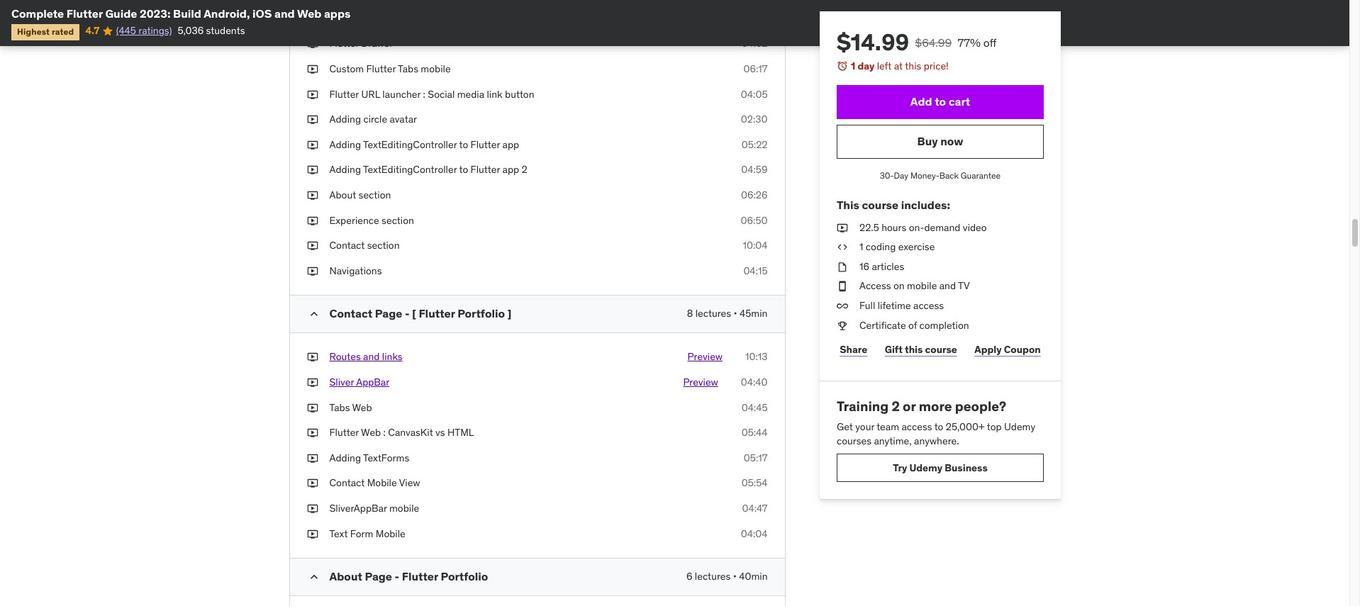 Task type: describe. For each thing, give the bounding box(es) containing it.
apply
[[974, 343, 1002, 356]]

off
[[983, 35, 997, 50]]

top
[[987, 421, 1002, 433]]

sliverappbar mobile
[[329, 502, 419, 515]]

adding texteditingcontroller to flutter app
[[329, 138, 519, 151]]

2 vertical spatial mobile
[[389, 502, 419, 515]]

04:15
[[744, 264, 768, 277]]

of
[[908, 319, 917, 332]]

04:40
[[741, 376, 768, 389]]

flutter down text form mobile
[[402, 570, 438, 584]]

06:26
[[741, 189, 768, 201]]

appbar for adding appbar
[[363, 12, 397, 25]]

16 articles
[[859, 260, 904, 273]]

77%
[[957, 35, 981, 50]]

links
[[382, 351, 403, 363]]

sliver
[[329, 376, 354, 389]]

10:13
[[745, 351, 768, 363]]

gift
[[885, 343, 902, 356]]

texteditingcontroller for adding texteditingcontroller to flutter app
[[363, 138, 457, 151]]

05:44
[[742, 426, 768, 439]]

guide
[[105, 6, 137, 21]]

certificate of completion
[[859, 319, 969, 332]]

web for flutter
[[361, 426, 381, 439]]

coupon
[[1004, 343, 1041, 356]]

1 vertical spatial portfolio
[[441, 570, 488, 584]]

5,036 students
[[178, 24, 245, 37]]

section for contact section
[[367, 239, 400, 252]]

0 vertical spatial web
[[297, 6, 322, 21]]

adding circle avatar
[[329, 113, 417, 126]]

tv
[[958, 280, 970, 292]]

training 2 or more people? get your team access to 25,000+ top udemy courses anytime, anywhere.
[[837, 398, 1035, 447]]

complete
[[11, 6, 64, 21]]

app for adding texteditingcontroller to flutter app
[[503, 138, 519, 151]]

day
[[857, 60, 874, 72]]

lectures for contact page - [ flutter portfolio ]
[[696, 307, 731, 320]]

includes:
[[901, 198, 950, 212]]

money-
[[910, 170, 939, 181]]

buy now
[[917, 134, 963, 148]]

add to cart button
[[837, 85, 1044, 119]]

1 for 1 coding exercise
[[859, 241, 863, 253]]

try udemy business
[[893, 462, 988, 474]]

small image for about
[[307, 570, 321, 585]]

this course includes:
[[837, 198, 950, 212]]

flutter down custom on the left top of page
[[329, 88, 359, 100]]

1 this from the top
[[905, 60, 921, 72]]

• for contact page - [ flutter portfolio ]
[[734, 307, 737, 320]]

flutter down adding texteditingcontroller to flutter app
[[471, 163, 500, 176]]

22.5 hours on-demand video
[[859, 221, 987, 234]]

share button
[[837, 336, 870, 364]]

2 this from the top
[[905, 343, 923, 356]]

vs
[[436, 426, 445, 439]]

0 vertical spatial course
[[862, 198, 898, 212]]

now
[[940, 134, 963, 148]]

circle
[[363, 113, 387, 126]]

0 vertical spatial portfolio
[[458, 307, 505, 321]]

04:59
[[741, 163, 768, 176]]

02:30
[[741, 113, 768, 126]]

adding texteditingcontroller to flutter app 2
[[329, 163, 527, 176]]

0 vertical spatial access
[[913, 299, 944, 312]]

business
[[945, 462, 988, 474]]

apply coupon button
[[971, 336, 1044, 364]]

04:52
[[742, 37, 768, 50]]

flutter down "link" at left
[[471, 138, 500, 151]]

routes and links button
[[329, 351, 403, 365]]

06:50
[[741, 214, 768, 227]]

1 vertical spatial and
[[939, 280, 956, 292]]

udemy inside training 2 or more people? get your team access to 25,000+ top udemy courses anytime, anywhere.
[[1004, 421, 1035, 433]]

get
[[837, 421, 853, 433]]

add
[[910, 94, 932, 109]]

access
[[859, 280, 891, 292]]

section for experience section
[[382, 214, 414, 227]]

hours
[[881, 221, 906, 234]]

contact for contact section
[[329, 239, 365, 252]]

xsmall image for flutter url launcher : social media link button
[[307, 88, 318, 102]]

$64.99
[[915, 35, 952, 50]]

0 vertical spatial mobile
[[367, 477, 397, 490]]

0 vertical spatial :
[[423, 88, 426, 100]]

05:22
[[742, 138, 768, 151]]

team
[[876, 421, 899, 433]]

2 inside training 2 or more people? get your team access to 25,000+ top udemy courses anytime, anywhere.
[[892, 398, 900, 415]]

try udemy business link
[[837, 454, 1044, 482]]

[
[[412, 307, 416, 321]]

contact for contact page - [ flutter portfolio ]
[[329, 307, 373, 321]]

routes and links
[[329, 351, 403, 363]]

6
[[687, 570, 693, 583]]

• for about page - flutter portfolio
[[733, 570, 737, 583]]

04:47
[[742, 502, 768, 515]]

xsmall image for experience section
[[307, 214, 318, 228]]

ratings)
[[138, 24, 172, 37]]

rated
[[52, 27, 74, 37]]

1 horizontal spatial mobile
[[421, 62, 451, 75]]

1 coding exercise
[[859, 241, 935, 253]]

add to cart
[[910, 94, 970, 109]]

06:17
[[744, 62, 768, 75]]

1 vertical spatial udemy
[[909, 462, 942, 474]]

contact page - [ flutter portfolio ]
[[329, 307, 512, 321]]

try
[[893, 462, 907, 474]]

- for flutter
[[395, 570, 399, 584]]

link
[[487, 88, 503, 100]]

gift this course
[[885, 343, 957, 356]]

adding for adding textforms
[[329, 452, 361, 464]]

complete flutter guide 2023: build android, ios and web apps
[[11, 6, 351, 21]]

0 horizontal spatial and
[[274, 6, 295, 21]]

page for contact
[[375, 307, 402, 321]]

apps
[[324, 6, 351, 21]]

30-
[[880, 170, 894, 181]]

or
[[903, 398, 916, 415]]

preview for 04:40
[[683, 376, 718, 389]]

2 horizontal spatial mobile
[[907, 280, 937, 292]]

adding for adding texteditingcontroller to flutter app 2
[[329, 163, 361, 176]]

routes
[[329, 351, 361, 363]]

04:04
[[741, 527, 768, 540]]

22.5
[[859, 221, 879, 234]]

view
[[399, 477, 420, 490]]

day
[[894, 170, 908, 181]]

form
[[350, 527, 373, 540]]

flutter web : canvaskit vs html
[[329, 426, 474, 439]]



Task type: vqa. For each thing, say whether or not it's contained in the screenshot.


Task type: locate. For each thing, give the bounding box(es) containing it.
2 vertical spatial and
[[363, 351, 380, 363]]

certificate
[[859, 319, 906, 332]]

0 horizontal spatial 2
[[522, 163, 527, 176]]

04:05
[[741, 88, 768, 100]]

0 vertical spatial app
[[503, 138, 519, 151]]

page
[[375, 307, 402, 321], [365, 570, 392, 584]]

0 vertical spatial and
[[274, 6, 295, 21]]

2 horizontal spatial and
[[939, 280, 956, 292]]

1 horizontal spatial 1
[[859, 241, 863, 253]]

udemy right top
[[1004, 421, 1035, 433]]

- for [
[[405, 307, 410, 321]]

this
[[905, 60, 921, 72], [905, 343, 923, 356]]

adding for adding texteditingcontroller to flutter app
[[329, 138, 361, 151]]

app for adding texteditingcontroller to flutter app 2
[[503, 163, 519, 176]]

xsmall image for navigations
[[307, 264, 318, 278]]

and right ios
[[274, 6, 295, 21]]

1 texteditingcontroller from the top
[[363, 138, 457, 151]]

appbar inside button
[[356, 376, 390, 389]]

xsmall image for about section
[[307, 189, 318, 203]]

mobile right on
[[907, 280, 937, 292]]

contact mobile view
[[329, 477, 420, 490]]

2 vertical spatial contact
[[329, 477, 365, 490]]

0 vertical spatial 1
[[851, 60, 855, 72]]

$14.99
[[837, 28, 909, 57]]

cart
[[948, 94, 970, 109]]

and inside button
[[363, 351, 380, 363]]

lectures right the 8
[[696, 307, 731, 320]]

0 vertical spatial page
[[375, 307, 402, 321]]

0 vertical spatial -
[[405, 307, 410, 321]]

3 contact from the top
[[329, 477, 365, 490]]

0 vertical spatial udemy
[[1004, 421, 1035, 433]]

1 small image from the top
[[307, 307, 321, 322]]

0 vertical spatial •
[[734, 307, 737, 320]]

about down text
[[329, 570, 362, 584]]

access down the 'or'
[[901, 421, 932, 433]]

contact down navigations
[[329, 307, 373, 321]]

lifetime
[[878, 299, 911, 312]]

page for about
[[365, 570, 392, 584]]

flutter right [
[[419, 307, 455, 321]]

1 horizontal spatial and
[[363, 351, 380, 363]]

access down access on mobile and tv
[[913, 299, 944, 312]]

this right at
[[905, 60, 921, 72]]

small image
[[307, 307, 321, 322], [307, 570, 321, 585]]

flutter
[[67, 6, 103, 21], [329, 37, 359, 50], [366, 62, 396, 75], [329, 88, 359, 100], [471, 138, 500, 151], [471, 163, 500, 176], [419, 307, 455, 321], [329, 426, 359, 439], [402, 570, 438, 584]]

25,000+
[[946, 421, 985, 433]]

lectures
[[696, 307, 731, 320], [695, 570, 731, 583]]

1 vertical spatial texteditingcontroller
[[363, 163, 457, 176]]

coding
[[866, 241, 896, 253]]

1 vertical spatial small image
[[307, 570, 321, 585]]

1 horizontal spatial udemy
[[1004, 421, 1035, 433]]

to up adding texteditingcontroller to flutter app 2
[[459, 138, 468, 151]]

textforms
[[363, 452, 409, 464]]

xsmall image for adding textforms
[[307, 452, 318, 466]]

1 vertical spatial app
[[503, 163, 519, 176]]

2 adding from the top
[[329, 113, 361, 126]]

1 vertical spatial contact
[[329, 307, 373, 321]]

adding left circle
[[329, 113, 361, 126]]

1 vertical spatial tabs
[[329, 401, 350, 414]]

mobile down textforms
[[367, 477, 397, 490]]

price!
[[924, 60, 949, 72]]

exercise
[[898, 241, 935, 253]]

1 vertical spatial lectures
[[695, 570, 731, 583]]

1 vertical spatial 2
[[892, 398, 900, 415]]

about for about page - flutter portfolio
[[329, 570, 362, 584]]

and left 'tv'
[[939, 280, 956, 292]]

custom
[[329, 62, 364, 75]]

05:17
[[744, 452, 768, 464]]

contact down experience at the left of page
[[329, 239, 365, 252]]

: left social
[[423, 88, 426, 100]]

1 vertical spatial section
[[382, 214, 414, 227]]

url
[[361, 88, 380, 100]]

0 vertical spatial about
[[329, 189, 356, 201]]

16
[[859, 260, 869, 273]]

1 app from the top
[[503, 138, 519, 151]]

1 horizontal spatial course
[[925, 343, 957, 356]]

people?
[[955, 398, 1006, 415]]

2 about from the top
[[329, 570, 362, 584]]

$14.99 $64.99 77% off
[[837, 28, 997, 57]]

texteditingcontroller down avatar on the top left
[[363, 138, 457, 151]]

udemy right try
[[909, 462, 942, 474]]

1 vertical spatial 1
[[859, 241, 863, 253]]

- down text form mobile
[[395, 570, 399, 584]]

left
[[877, 60, 892, 72]]

04:45
[[742, 401, 768, 414]]

buy now button
[[837, 125, 1044, 159]]

at
[[894, 60, 903, 72]]

adding up about section
[[329, 163, 361, 176]]

and left links
[[363, 351, 380, 363]]

0 horizontal spatial course
[[862, 198, 898, 212]]

adding for adding circle avatar
[[329, 113, 361, 126]]

1 horizontal spatial 2
[[892, 398, 900, 415]]

access inside training 2 or more people? get your team access to 25,000+ top udemy courses anytime, anywhere.
[[901, 421, 932, 433]]

1 horizontal spatial :
[[423, 88, 426, 100]]

flutter down tabs web
[[329, 426, 359, 439]]

access
[[913, 299, 944, 312], [901, 421, 932, 433]]

udemy
[[1004, 421, 1035, 433], [909, 462, 942, 474]]

to up anywhere.
[[934, 421, 943, 433]]

full lifetime access
[[859, 299, 944, 312]]

1 for 1 day left at this price!
[[851, 60, 855, 72]]

flutter down drawer
[[366, 62, 396, 75]]

preview for 10:13
[[688, 351, 723, 363]]

web for tabs
[[352, 401, 372, 414]]

adding down adding circle avatar at the top left of page
[[329, 138, 361, 151]]

preview left 04:40
[[683, 376, 718, 389]]

1 day left at this price!
[[851, 60, 949, 72]]

2 app from the top
[[503, 163, 519, 176]]

flutter up '4.7'
[[67, 6, 103, 21]]

0 horizontal spatial tabs
[[329, 401, 350, 414]]

2 vertical spatial web
[[361, 426, 381, 439]]

adding textforms
[[329, 452, 409, 464]]

tabs
[[398, 62, 418, 75], [329, 401, 350, 414]]

0 vertical spatial 2
[[522, 163, 527, 176]]

adding up flutter drawer
[[329, 12, 361, 25]]

section down 'experience section'
[[367, 239, 400, 252]]

small image for contact
[[307, 307, 321, 322]]

about section
[[329, 189, 391, 201]]

0 vertical spatial lectures
[[696, 307, 731, 320]]

0 vertical spatial tabs
[[398, 62, 418, 75]]

back
[[939, 170, 959, 181]]

8
[[687, 307, 693, 320]]

appbar for sliver appbar
[[356, 376, 390, 389]]

0 vertical spatial contact
[[329, 239, 365, 252]]

lectures right 6
[[695, 570, 731, 583]]

tabs down sliver
[[329, 401, 350, 414]]

preview down the 8
[[688, 351, 723, 363]]

mobile down view
[[389, 502, 419, 515]]

anywhere.
[[914, 434, 959, 447]]

video
[[963, 221, 987, 234]]

05:54
[[742, 477, 768, 490]]

0 vertical spatial mobile
[[421, 62, 451, 75]]

0 vertical spatial appbar
[[363, 12, 397, 25]]

adding up contact mobile view
[[329, 452, 361, 464]]

tabs up launcher
[[398, 62, 418, 75]]

2 vertical spatial section
[[367, 239, 400, 252]]

course down completion
[[925, 343, 957, 356]]

custom flutter tabs mobile
[[329, 62, 451, 75]]

1 vertical spatial preview
[[683, 376, 718, 389]]

this right gift
[[905, 343, 923, 356]]

1 left the coding in the right of the page
[[859, 241, 863, 253]]

page left [
[[375, 307, 402, 321]]

1 vertical spatial access
[[901, 421, 932, 433]]

buy
[[917, 134, 938, 148]]

media
[[457, 88, 485, 100]]

1 vertical spatial page
[[365, 570, 392, 584]]

-
[[405, 307, 410, 321], [395, 570, 399, 584]]

1 vertical spatial mobile
[[376, 527, 406, 540]]

flutter url launcher : social media link button
[[329, 88, 534, 100]]

texteditingcontroller for adding texteditingcontroller to flutter app 2
[[363, 163, 457, 176]]

4.7
[[85, 24, 100, 37]]

1 contact from the top
[[329, 239, 365, 252]]

web down sliver appbar button
[[352, 401, 372, 414]]

0 horizontal spatial mobile
[[389, 502, 419, 515]]

full
[[859, 299, 875, 312]]

web up adding textforms
[[361, 426, 381, 439]]

about up experience at the left of page
[[329, 189, 356, 201]]

share
[[840, 343, 867, 356]]

to inside training 2 or more people? get your team access to 25,000+ top udemy courses anytime, anywhere.
[[934, 421, 943, 433]]

4 adding from the top
[[329, 163, 361, 176]]

45min
[[740, 307, 768, 320]]

0 vertical spatial texteditingcontroller
[[363, 138, 457, 151]]

1 about from the top
[[329, 189, 356, 201]]

gift this course link
[[882, 336, 960, 364]]

ios
[[253, 6, 272, 21]]

demand
[[924, 221, 960, 234]]

xsmall image
[[307, 12, 318, 26], [307, 37, 318, 51], [307, 62, 318, 76], [307, 88, 318, 102], [307, 138, 318, 152], [307, 189, 318, 203], [307, 214, 318, 228], [307, 239, 318, 253], [307, 264, 318, 278], [837, 280, 848, 294], [307, 351, 318, 365], [307, 452, 318, 466]]

tabs web
[[329, 401, 372, 414]]

2 texteditingcontroller from the top
[[363, 163, 457, 176]]

appbar up drawer
[[363, 12, 397, 25]]

page down text form mobile
[[365, 570, 392, 584]]

1 right alarm icon
[[851, 60, 855, 72]]

texteditingcontroller down adding texteditingcontroller to flutter app
[[363, 163, 457, 176]]

on
[[893, 280, 905, 292]]

0 vertical spatial preview
[[688, 351, 723, 363]]

1 vertical spatial mobile
[[907, 280, 937, 292]]

anytime,
[[874, 434, 912, 447]]

0 horizontal spatial :
[[383, 426, 386, 439]]

(445
[[116, 24, 136, 37]]

students
[[206, 24, 245, 37]]

1 horizontal spatial tabs
[[398, 62, 418, 75]]

1 vertical spatial web
[[352, 401, 372, 414]]

1 adding from the top
[[329, 12, 361, 25]]

2 small image from the top
[[307, 570, 321, 585]]

adding
[[329, 12, 361, 25], [329, 113, 361, 126], [329, 138, 361, 151], [329, 163, 361, 176], [329, 452, 361, 464]]

lectures for about page - flutter portfolio
[[695, 570, 731, 583]]

0 horizontal spatial udemy
[[909, 462, 942, 474]]

1 vertical spatial about
[[329, 570, 362, 584]]

section for about section
[[359, 189, 391, 201]]

mobile up flutter url launcher : social media link button
[[421, 62, 451, 75]]

• left 40min
[[733, 570, 737, 583]]

xsmall image for contact section
[[307, 239, 318, 253]]

preview
[[688, 351, 723, 363], [683, 376, 718, 389]]

1 vertical spatial •
[[733, 570, 737, 583]]

10:04
[[743, 239, 768, 252]]

about for about section
[[329, 189, 356, 201]]

mobile right 'form'
[[376, 527, 406, 540]]

portfolio
[[458, 307, 505, 321], [441, 570, 488, 584]]

: up textforms
[[383, 426, 386, 439]]

0 vertical spatial small image
[[307, 307, 321, 322]]

1 vertical spatial :
[[383, 426, 386, 439]]

1 vertical spatial appbar
[[356, 376, 390, 389]]

appbar down routes and links button
[[356, 376, 390, 389]]

3 adding from the top
[[329, 138, 361, 151]]

sliver appbar
[[329, 376, 390, 389]]

section up 'experience section'
[[359, 189, 391, 201]]

course up 22.5 at right
[[862, 198, 898, 212]]

contact for contact mobile view
[[329, 477, 365, 490]]

0 horizontal spatial -
[[395, 570, 399, 584]]

contact up sliverappbar
[[329, 477, 365, 490]]

button
[[505, 88, 534, 100]]

xsmall image for custom flutter tabs mobile
[[307, 62, 318, 76]]

android,
[[204, 6, 250, 21]]

launcher
[[383, 88, 421, 100]]

section up contact section
[[382, 214, 414, 227]]

web left apps
[[297, 6, 322, 21]]

]
[[508, 307, 512, 321]]

5 adding from the top
[[329, 452, 361, 464]]

to left 'cart'
[[935, 94, 946, 109]]

2 contact from the top
[[329, 307, 373, 321]]

8 lectures • 45min
[[687, 307, 768, 320]]

xsmall image for flutter drawer
[[307, 37, 318, 51]]

about page - flutter portfolio
[[329, 570, 488, 584]]

text
[[329, 527, 348, 540]]

on-
[[909, 221, 924, 234]]

to down adding texteditingcontroller to flutter app
[[459, 163, 468, 176]]

app
[[503, 138, 519, 151], [503, 163, 519, 176]]

0 horizontal spatial 1
[[851, 60, 855, 72]]

flutter up custom on the left top of page
[[329, 37, 359, 50]]

1 vertical spatial course
[[925, 343, 957, 356]]

adding for adding appbar
[[329, 12, 361, 25]]

to inside button
[[935, 94, 946, 109]]

alarm image
[[837, 60, 848, 72]]

1 vertical spatial -
[[395, 570, 399, 584]]

• left 45min
[[734, 307, 737, 320]]

build
[[173, 6, 201, 21]]

xsmall image
[[307, 113, 318, 127], [307, 163, 318, 177], [837, 221, 848, 235], [837, 241, 848, 254], [837, 260, 848, 274], [837, 299, 848, 313], [837, 319, 848, 333], [307, 376, 318, 390], [307, 401, 318, 415], [307, 426, 318, 440], [307, 477, 318, 491], [307, 502, 318, 516], [307, 527, 318, 541]]

sliverappbar
[[329, 502, 387, 515]]

mobile
[[421, 62, 451, 75], [907, 280, 937, 292], [389, 502, 419, 515]]

0 vertical spatial this
[[905, 60, 921, 72]]

texteditingcontroller
[[363, 138, 457, 151], [363, 163, 457, 176]]

0 vertical spatial section
[[359, 189, 391, 201]]

adding appbar
[[329, 12, 397, 25]]

1 horizontal spatial -
[[405, 307, 410, 321]]

xsmall image for adding texteditingcontroller to flutter app
[[307, 138, 318, 152]]

social
[[428, 88, 455, 100]]

avatar
[[390, 113, 417, 126]]

- left [
[[405, 307, 410, 321]]

1 vertical spatial this
[[905, 343, 923, 356]]



